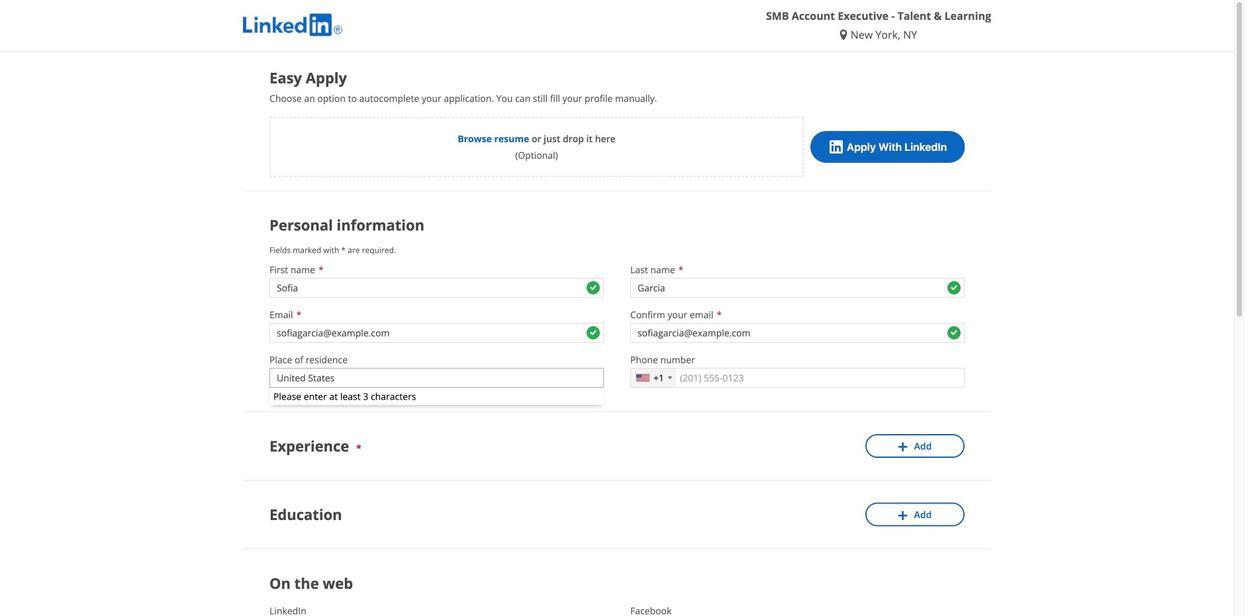 Task type: vqa. For each thing, say whether or not it's contained in the screenshot.
AECOM Logo
no



Task type: locate. For each thing, give the bounding box(es) containing it.
linkedin logo image
[[243, 14, 342, 36]]

location image
[[840, 30, 851, 40]]



